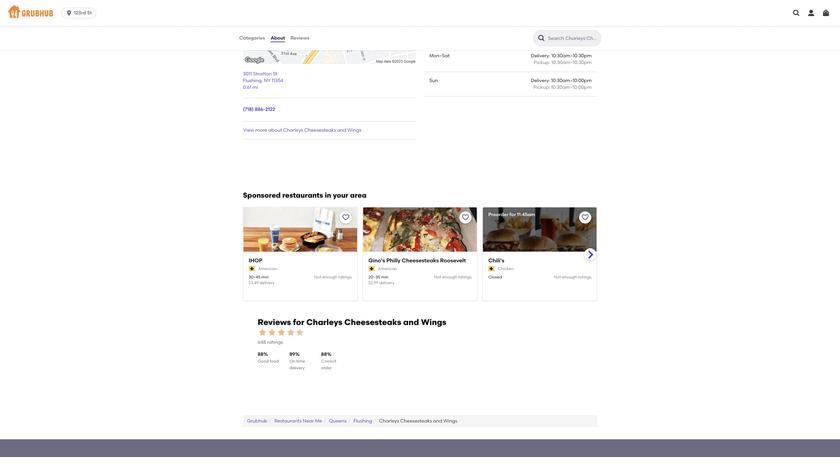 Task type: locate. For each thing, give the bounding box(es) containing it.
88 for 88 correct order
[[322, 352, 327, 358]]

not enough ratings for gino's philly cheesesteaks roosevelt
[[434, 275, 472, 280]]

1 vertical spatial and
[[404, 318, 419, 328]]

reviews for reviews
[[291, 35, 310, 41]]

sponsored restaurants in your area
[[243, 191, 367, 200]]

not down chili's link
[[554, 275, 562, 280]]

2 88 from the left
[[322, 352, 327, 358]]

restaurants
[[283, 191, 323, 200]]

pickup: down delivery: 10:30am–10:30pm
[[534, 60, 551, 66]]

0 horizontal spatial enough
[[323, 275, 338, 280]]

1 horizontal spatial svg image
[[808, 9, 816, 17]]

2 save this restaurant button from the left
[[460, 212, 472, 224]]

your
[[333, 191, 349, 200]]

enough for ihop
[[323, 275, 338, 280]]

save this restaurant button
[[340, 212, 352, 224], [460, 212, 472, 224], [580, 212, 592, 224]]

1 min from the left
[[262, 275, 269, 280]]

2 10:30am–10:00pm from the top
[[552, 85, 592, 90]]

1 vertical spatial charleys
[[307, 318, 343, 328]]

time
[[297, 360, 305, 364]]

2 horizontal spatial save this restaurant button
[[580, 212, 592, 224]]

min for ihop
[[262, 275, 269, 280]]

(718)
[[243, 107, 254, 113]]

ratings for chili's
[[578, 275, 592, 280]]

flushing up the mi
[[243, 78, 262, 84]]

reviews for reviews for charleys cheesesteaks and wings
[[258, 318, 291, 328]]

delivery: up pickup: 10:30am–10:00pm
[[531, 78, 551, 83]]

0 vertical spatial 10:30am–10:30pm
[[552, 53, 592, 59]]

88 up correct
[[322, 352, 327, 358]]

1 vertical spatial flushing
[[354, 419, 373, 425]]

american
[[258, 267, 278, 271], [378, 267, 398, 271]]

and
[[338, 127, 347, 133], [404, 318, 419, 328], [434, 419, 443, 425]]

1 horizontal spatial not
[[434, 275, 442, 280]]

categories
[[240, 35, 265, 41]]

1 88 from the left
[[258, 352, 264, 358]]

subscription pass image
[[249, 267, 256, 272], [489, 267, 496, 272]]

1 horizontal spatial save this restaurant image
[[582, 214, 590, 222]]

1 pickup: from the top
[[534, 60, 551, 66]]

save this restaurant image
[[462, 214, 470, 222]]

subscription pass image up closed
[[489, 267, 496, 272]]

not for gino's philly cheesesteaks roosevelt
[[434, 275, 442, 280]]

good
[[258, 360, 269, 364]]

88 good food
[[258, 352, 279, 364]]

flushing inside "3011 stratton st flushing , ny 11354 0.61 mi"
[[243, 78, 262, 84]]

1 vertical spatial reviews
[[258, 318, 291, 328]]

1 horizontal spatial enough
[[443, 275, 457, 280]]

1 save this restaurant button from the left
[[340, 212, 352, 224]]

save this restaurant button for gino's philly cheesesteaks roosevelt
[[460, 212, 472, 224]]

closed
[[489, 275, 502, 280]]

0 horizontal spatial svg image
[[793, 9, 801, 17]]

3 save this restaurant button from the left
[[580, 212, 592, 224]]

delivery: 10:30am–10:00pm
[[531, 78, 592, 83]]

3 not from the left
[[554, 275, 562, 280]]

88 inside 88 good food
[[258, 352, 264, 358]]

0 vertical spatial pickup:
[[534, 60, 551, 66]]

0 vertical spatial reviews
[[291, 35, 310, 41]]

save this restaurant image
[[342, 214, 350, 222], [582, 214, 590, 222]]

0 vertical spatial wings
[[348, 127, 362, 133]]

subscription pass image up 30–45
[[249, 267, 256, 272]]

88
[[258, 352, 264, 358], [322, 352, 327, 358]]

1 horizontal spatial st
[[273, 71, 278, 77]]

flushing
[[243, 78, 262, 84], [354, 419, 373, 425]]

0 vertical spatial charleys
[[283, 127, 303, 133]]

delivery down time
[[290, 366, 305, 371]]

search icon image
[[538, 34, 546, 42]]

cheesesteaks
[[305, 127, 336, 133], [402, 258, 439, 264], [345, 318, 402, 328], [401, 419, 432, 425]]

for up 89
[[293, 318, 305, 328]]

min inside 30–45 min $3.49 delivery
[[262, 275, 269, 280]]

10:30am–10:00pm down the delivery: 10:30am–10:00pm
[[552, 85, 592, 90]]

0 horizontal spatial min
[[262, 275, 269, 280]]

1 vertical spatial st
[[273, 71, 278, 77]]

1 not from the left
[[315, 275, 322, 280]]

american up 30–45 min $3.49 delivery
[[258, 267, 278, 271]]

for for reviews
[[293, 318, 305, 328]]

0 vertical spatial flushing
[[243, 78, 262, 84]]

ratings for ihop
[[338, 275, 352, 280]]

charleys
[[283, 127, 303, 133], [307, 318, 343, 328], [379, 419, 400, 425]]

1 10:30am–10:30pm from the top
[[552, 53, 592, 59]]

pickup: down the delivery: 10:30am–10:00pm
[[534, 85, 551, 90]]

delivery for ihop
[[260, 281, 275, 286]]

2 delivery: from the top
[[531, 78, 551, 83]]

123rd st
[[74, 10, 92, 16]]

view
[[244, 127, 254, 133]]

not down roosevelt
[[434, 275, 442, 280]]

2 horizontal spatial svg image
[[823, 9, 831, 17]]

not
[[315, 275, 322, 280], [434, 275, 442, 280], [554, 275, 562, 280]]

10:30am–10:30pm up pickup: 10:30am–10:30pm
[[552, 53, 592, 59]]

88 up good at the bottom
[[258, 352, 264, 358]]

delivery: down search icon on the right top
[[532, 53, 551, 59]]

0 horizontal spatial save this restaurant button
[[340, 212, 352, 224]]

1 horizontal spatial subscription pass image
[[489, 267, 496, 272]]

1 american from the left
[[258, 267, 278, 271]]

gino's
[[369, 258, 385, 264]]

0 horizontal spatial for
[[293, 318, 305, 328]]

chicken
[[498, 267, 514, 271]]

american down philly
[[378, 267, 398, 271]]

1 vertical spatial pickup:
[[534, 85, 551, 90]]

0 vertical spatial st
[[87, 10, 92, 16]]

2 subscription pass image from the left
[[489, 267, 496, 272]]

reviews inside button
[[291, 35, 310, 41]]

0 horizontal spatial delivery
[[260, 281, 275, 286]]

delivery inside the 89 on time delivery
[[290, 366, 305, 371]]

3 not enough ratings from the left
[[554, 275, 592, 280]]

2 horizontal spatial delivery
[[380, 281, 395, 286]]

min inside 20–35 min $2.99 delivery
[[382, 275, 389, 280]]

preorder for 11:45am
[[489, 212, 536, 218]]

grubhub
[[247, 419, 268, 425]]

ratings
[[338, 275, 352, 280], [458, 275, 472, 280], [578, 275, 592, 280], [267, 340, 283, 346]]

flushing link
[[354, 419, 373, 425]]

1 horizontal spatial delivery
[[290, 366, 305, 371]]

st
[[87, 10, 92, 16], [273, 71, 278, 77]]

10:30am–10:00pm
[[552, 78, 592, 83], [552, 85, 592, 90]]

0.61
[[243, 85, 252, 90]]

1 vertical spatial 10:30am–10:30pm
[[552, 60, 592, 66]]

1 horizontal spatial save this restaurant button
[[460, 212, 472, 224]]

1 save this restaurant image from the left
[[342, 214, 350, 222]]

1 delivery: from the top
[[532, 53, 551, 59]]

ihop logo image
[[244, 208, 357, 264]]

correct
[[322, 360, 337, 364]]

2 american from the left
[[378, 267, 398, 271]]

enough for gino's philly cheesesteaks roosevelt
[[443, 275, 457, 280]]

not enough ratings
[[315, 275, 352, 280], [434, 275, 472, 280], [554, 275, 592, 280]]

10:30am–10:30pm
[[552, 53, 592, 59], [552, 60, 592, 66]]

0 horizontal spatial charleys
[[283, 127, 303, 133]]

1 vertical spatial 10:30am–10:00pm
[[552, 85, 592, 90]]

not down the ihop link
[[315, 275, 322, 280]]

0 horizontal spatial subscription pass image
[[249, 267, 256, 272]]

philly
[[387, 258, 401, 264]]

gino's philly cheesesteaks roosevelt logo image
[[363, 208, 477, 264]]

0 horizontal spatial not enough ratings
[[315, 275, 352, 280]]

ratings for gino's philly cheesesteaks roosevelt
[[458, 275, 472, 280]]

20–35 min $2.99 delivery
[[369, 275, 395, 286]]

1 horizontal spatial american
[[378, 267, 398, 271]]

2 svg image from the left
[[808, 9, 816, 17]]

1 horizontal spatial 88
[[322, 352, 327, 358]]

0 horizontal spatial save this restaurant image
[[342, 214, 350, 222]]

2 vertical spatial and
[[434, 419, 443, 425]]

save this restaurant button for chili's
[[580, 212, 592, 224]]

st up 11354
[[273, 71, 278, 77]]

wings
[[348, 127, 362, 133], [421, 318, 447, 328], [444, 419, 458, 425]]

in
[[325, 191, 332, 200]]

more
[[255, 127, 267, 133]]

2 horizontal spatial not enough ratings
[[554, 275, 592, 280]]

queens
[[329, 419, 347, 425]]

restaurants
[[275, 419, 302, 425]]

2 not enough ratings from the left
[[434, 275, 472, 280]]

save this restaurant image for chili's
[[582, 214, 590, 222]]

2 not from the left
[[434, 275, 442, 280]]

2 horizontal spatial not
[[554, 275, 562, 280]]

88 correct order
[[322, 352, 337, 371]]

11354
[[272, 78, 284, 84]]

10:30am–10:00pm for pickup: 10:30am–10:00pm
[[552, 85, 592, 90]]

2 pickup: from the top
[[534, 85, 551, 90]]

min right 20–35
[[382, 275, 389, 280]]

pickup:
[[534, 60, 551, 66], [534, 85, 551, 90]]

10:30am–10:30pm down delivery: 10:30am–10:30pm
[[552, 60, 592, 66]]

reviews up 648 ratings
[[258, 318, 291, 328]]

2 horizontal spatial enough
[[563, 275, 577, 280]]

0 vertical spatial for
[[510, 212, 516, 218]]

3011
[[243, 71, 252, 77]]

save this restaurant button for ihop
[[340, 212, 352, 224]]

stratton
[[253, 71, 272, 77]]

0 horizontal spatial and
[[338, 127, 347, 133]]

2 enough from the left
[[443, 275, 457, 280]]

delivery: for pickup: 10:30am–10:30pm
[[532, 53, 551, 59]]

enough
[[323, 275, 338, 280], [443, 275, 457, 280], [563, 275, 577, 280]]

0 horizontal spatial flushing
[[243, 78, 262, 84]]

restaurants near me
[[275, 419, 322, 425]]

delivery
[[260, 281, 275, 286], [380, 281, 395, 286], [290, 366, 305, 371]]

svg image
[[793, 9, 801, 17], [808, 9, 816, 17], [823, 9, 831, 17]]

1 vertical spatial delivery:
[[531, 78, 551, 83]]

on
[[290, 360, 296, 364]]

1 vertical spatial for
[[293, 318, 305, 328]]

1 enough from the left
[[323, 275, 338, 280]]

,
[[262, 78, 263, 84]]

3011 stratton st flushing , ny 11354 0.61 mi
[[243, 71, 284, 90]]

0 vertical spatial 10:30am–10:00pm
[[552, 78, 592, 83]]

pickup: 10:30am–10:30pm
[[534, 60, 592, 66]]

mi
[[253, 85, 258, 90]]

min
[[262, 275, 269, 280], [382, 275, 389, 280]]

10:30am–10:00pm up pickup: 10:30am–10:00pm
[[552, 78, 592, 83]]

Search Charleys Cheesesteaks and Wings search field
[[548, 35, 599, 42]]

2 save this restaurant image from the left
[[582, 214, 590, 222]]

star icon image
[[258, 328, 267, 338], [267, 328, 277, 338], [277, 328, 286, 338], [286, 328, 296, 338], [296, 328, 305, 338], [296, 328, 305, 338]]

1 horizontal spatial min
[[382, 275, 389, 280]]

ihop
[[249, 258, 263, 264]]

delivery right $3.49
[[260, 281, 275, 286]]

delivery:
[[532, 53, 551, 59], [531, 78, 551, 83]]

1 horizontal spatial not enough ratings
[[434, 275, 472, 280]]

for left "11:45am"
[[510, 212, 516, 218]]

1 horizontal spatial for
[[510, 212, 516, 218]]

main navigation navigation
[[0, 0, 841, 26]]

for
[[510, 212, 516, 218], [293, 318, 305, 328]]

0 horizontal spatial st
[[87, 10, 92, 16]]

2 min from the left
[[382, 275, 389, 280]]

flushing right the queens
[[354, 419, 373, 425]]

0 horizontal spatial 88
[[258, 352, 264, 358]]

delivery inside 20–35 min $2.99 delivery
[[380, 281, 395, 286]]

ihop link
[[249, 257, 352, 265]]

1 not enough ratings from the left
[[315, 275, 352, 280]]

3 enough from the left
[[563, 275, 577, 280]]

reviews for charleys cheesesteaks and wings
[[258, 318, 447, 328]]

st inside button
[[87, 10, 92, 16]]

st right 123rd
[[87, 10, 92, 16]]

1 10:30am–10:00pm from the top
[[552, 78, 592, 83]]

delivery right $2.99
[[380, 281, 395, 286]]

2 vertical spatial charleys
[[379, 419, 400, 425]]

for for preorder
[[510, 212, 516, 218]]

pickup: 10:30am–10:00pm
[[534, 85, 592, 90]]

2 10:30am–10:30pm from the top
[[552, 60, 592, 66]]

0 horizontal spatial american
[[258, 267, 278, 271]]

ny
[[264, 78, 271, 84]]

0 horizontal spatial not
[[315, 275, 322, 280]]

0 vertical spatial delivery:
[[532, 53, 551, 59]]

min right 30–45
[[262, 275, 269, 280]]

sponsored
[[243, 191, 281, 200]]

chili's link
[[489, 257, 592, 265]]

2 horizontal spatial charleys
[[379, 419, 400, 425]]

reviews
[[291, 35, 310, 41], [258, 318, 291, 328]]

delivery inside 30–45 min $3.49 delivery
[[260, 281, 275, 286]]

1 horizontal spatial and
[[404, 318, 419, 328]]

(718) 886-2122
[[243, 107, 275, 113]]

123rd
[[74, 10, 86, 16]]

reviews right about
[[291, 35, 310, 41]]

1 vertical spatial wings
[[421, 318, 447, 328]]

88 inside "88 correct order"
[[322, 352, 327, 358]]

1 subscription pass image from the left
[[249, 267, 256, 272]]



Task type: describe. For each thing, give the bounding box(es) containing it.
not for ihop
[[315, 275, 322, 280]]

20–35
[[369, 275, 381, 280]]

subscription pass image for chili's
[[489, 267, 496, 272]]

11:45am
[[518, 212, 536, 218]]

$2.99
[[369, 281, 379, 286]]

30–45
[[249, 275, 261, 280]]

preorder
[[489, 212, 509, 218]]

grubhub link
[[247, 419, 268, 425]]

delivery for gino's philly cheesesteaks roosevelt
[[380, 281, 395, 286]]

10:30am–10:30pm for delivery: 10:30am–10:30pm
[[552, 53, 592, 59]]

10:30am–10:30pm for pickup: 10:30am–10:30pm
[[552, 60, 592, 66]]

order
[[322, 366, 332, 371]]

pickup: for pickup: 10:30am–10:00pm
[[534, 85, 551, 90]]

3 svg image from the left
[[823, 9, 831, 17]]

delivery: 10:30am–10:30pm
[[532, 53, 592, 59]]

me
[[315, 419, 322, 425]]

not for chili's
[[554, 275, 562, 280]]

view more about charleys cheesesteaks and wings
[[244, 127, 362, 133]]

not enough ratings for chili's
[[554, 275, 592, 280]]

near
[[303, 419, 314, 425]]

food
[[270, 360, 279, 364]]

roosevelt
[[441, 258, 466, 264]]

2122
[[265, 107, 275, 113]]

30–45 min $3.49 delivery
[[249, 275, 275, 286]]

mon–sat
[[430, 53, 450, 59]]

about button
[[271, 26, 286, 50]]

subscription pass image for ihop
[[249, 267, 256, 272]]

save this restaurant image for ihop
[[342, 214, 350, 222]]

886-
[[255, 107, 266, 113]]

0 vertical spatial and
[[338, 127, 347, 133]]

89
[[290, 352, 295, 358]]

2 vertical spatial wings
[[444, 419, 458, 425]]

categories button
[[239, 26, 266, 50]]

reviews button
[[291, 26, 310, 50]]

1 horizontal spatial charleys
[[307, 318, 343, 328]]

$$$$$
[[243, 18, 256, 24]]

min for gino's philly cheesesteaks roosevelt
[[382, 275, 389, 280]]

american for ihop
[[258, 267, 278, 271]]

charleys cheesesteaks and wings
[[379, 419, 458, 425]]

charleys cheesesteaks and wings link
[[379, 419, 458, 425]]

sun
[[430, 78, 438, 83]]

american for gino's philly cheesesteaks roosevelt
[[378, 267, 398, 271]]

10:30am–10:00pm for delivery: 10:30am–10:00pm
[[552, 78, 592, 83]]

about
[[271, 35, 285, 41]]

1 svg image from the left
[[793, 9, 801, 17]]

st inside "3011 stratton st flushing , ny 11354 0.61 mi"
[[273, 71, 278, 77]]

not enough ratings for ihop
[[315, 275, 352, 280]]

svg image
[[66, 10, 73, 16]]

subscription pass image
[[369, 267, 376, 272]]

(718) 886-2122 button
[[243, 107, 275, 113]]

chili's
[[489, 258, 505, 264]]

89 on time delivery
[[290, 352, 305, 371]]

delivery: for pickup: 10:30am–10:00pm
[[531, 78, 551, 83]]

2 horizontal spatial and
[[434, 419, 443, 425]]

$3.49
[[249, 281, 259, 286]]

restaurants near me link
[[275, 419, 322, 425]]

88 for 88 good food
[[258, 352, 264, 358]]

queens link
[[329, 419, 347, 425]]

pickup: for pickup: 10:30am–10:30pm
[[534, 60, 551, 66]]

chili's logo image
[[483, 208, 597, 264]]

about
[[269, 127, 282, 133]]

area
[[350, 191, 367, 200]]

enough for chili's
[[563, 275, 577, 280]]

123rd st button
[[61, 8, 99, 18]]

1 horizontal spatial flushing
[[354, 419, 373, 425]]

648 ratings
[[258, 340, 283, 346]]

648
[[258, 340, 266, 346]]

gino's philly cheesesteaks roosevelt
[[369, 258, 466, 264]]

gino's philly cheesesteaks roosevelt link
[[369, 257, 472, 265]]



Task type: vqa. For each thing, say whether or not it's contained in the screenshot.
top 'delivery: 11:00am–4:45pm'
no



